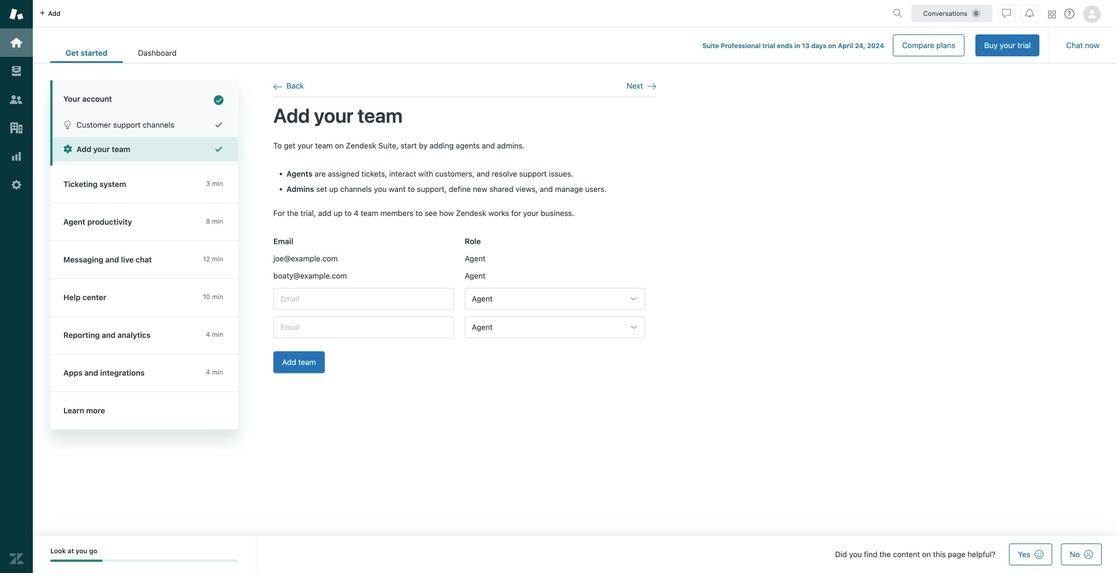 Task type: vqa. For each thing, say whether or not it's contained in the screenshot.
Customer Context icon
no



Task type: describe. For each thing, give the bounding box(es) containing it.
1 email field from the top
[[273, 288, 454, 310]]

zendesk products image
[[1048, 11, 1056, 18]]

get help image
[[1065, 9, 1074, 19]]

april 24, 2024 element
[[838, 42, 884, 49]]

progress bar image
[[50, 560, 103, 562]]

progress-bar progress bar
[[50, 560, 238, 562]]

2 email field from the top
[[273, 316, 454, 338]]

reporting image
[[9, 149, 24, 163]]

views image
[[9, 64, 24, 78]]

tab inside dashboard-tablist tab list
[[123, 43, 192, 63]]

admin image
[[9, 178, 24, 192]]

zendesk support image
[[9, 7, 24, 21]]

button displays agent's chat status as invisible. image
[[1002, 9, 1011, 18]]



Task type: locate. For each thing, give the bounding box(es) containing it.
region
[[273, 140, 656, 386]]

0 vertical spatial email field
[[273, 288, 454, 310]]

zendesk image
[[9, 552, 24, 566]]

notifications image
[[1025, 9, 1034, 18]]

organizations image
[[9, 121, 24, 135]]

Email field
[[273, 288, 454, 310], [273, 316, 454, 338]]

heading region
[[273, 108, 656, 123]]

tab
[[123, 43, 192, 63]]

get started image
[[9, 36, 24, 50]]

footer
[[33, 536, 1117, 573]]

heading
[[50, 80, 238, 113]]

main element
[[0, 0, 33, 573]]

customers image
[[9, 92, 24, 107]]

section
[[201, 34, 1040, 56]]

1 vertical spatial email field
[[273, 316, 454, 338]]

dashboard-tablist tab list
[[50, 43, 192, 63]]



